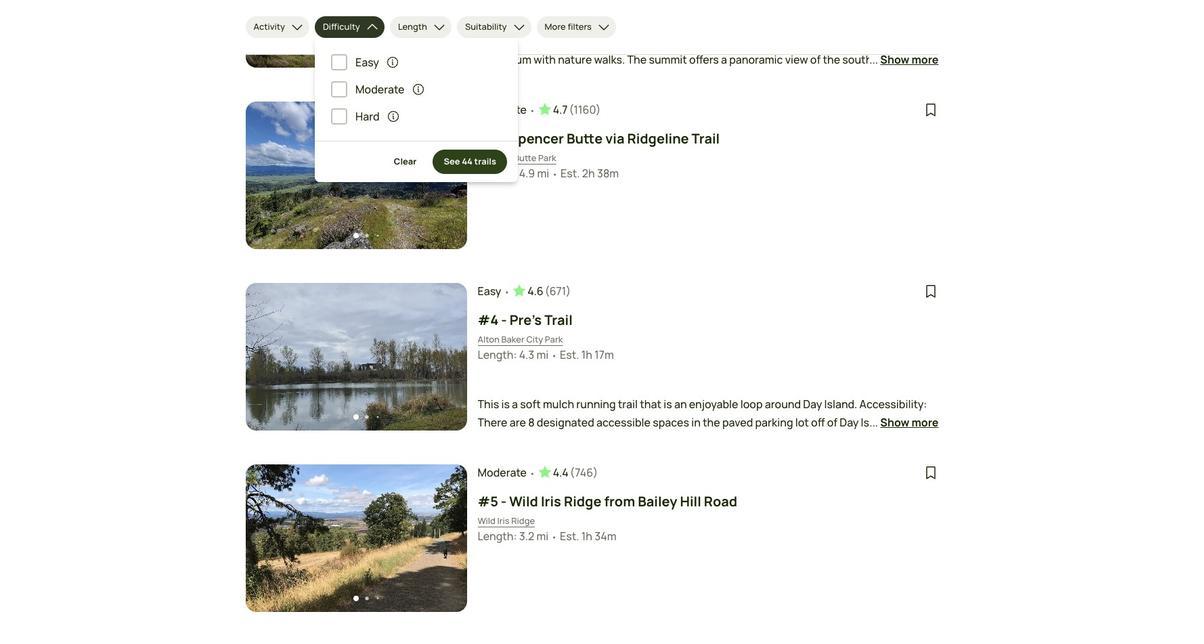 Task type: locate. For each thing, give the bounding box(es) containing it.
• left 4.7
[[530, 104, 536, 116]]

see
[[444, 155, 460, 168]]

length: inside #5 - wild iris ridge from bailey hill road wild iris ridge length: 3.2 mi • est. 1h 34m
[[478, 529, 517, 544]]

more info image down length
[[386, 56, 400, 69]]

1 vertical spatial park
[[545, 333, 563, 345]]

2 1h from the top
[[582, 529, 593, 544]]

0 vertical spatial ridge
[[564, 493, 602, 511]]

1 vertical spatial wild
[[478, 515, 496, 527]]

more info image for easy
[[386, 56, 400, 69]]

butte
[[567, 129, 603, 148], [514, 152, 537, 164]]

4.3
[[519, 348, 535, 362]]

moderate for #3
[[478, 102, 527, 117]]

1 vertical spatial moderate •
[[478, 465, 536, 480]]

• left 4.6
[[504, 286, 510, 298]]

easy up #4
[[478, 284, 502, 299]]

( right 4.6
[[545, 284, 550, 299]]

wild down #5
[[478, 515, 496, 527]]

pre's
[[510, 311, 542, 329]]

mi inside #3 - spencer butte via ridgeline trail spencer butte park length: 4.9 mi • est. 2h 38m
[[538, 166, 550, 181]]

city
[[527, 333, 543, 345]]

4.6 ( 671 )
[[528, 284, 571, 299]]

1 vertical spatial moderate
[[478, 102, 527, 117]]

• right 4.9
[[552, 168, 558, 180]]

1 moderate • from the top
[[478, 102, 536, 117]]

0 vertical spatial iris
[[541, 493, 562, 511]]

0 vertical spatial butte
[[567, 129, 603, 148]]

0 horizontal spatial ridge
[[512, 515, 535, 527]]

0 vertical spatial park
[[539, 152, 557, 164]]

more filters
[[545, 20, 592, 33]]

• right the 4.3
[[552, 350, 558, 362]]

clear button
[[383, 150, 428, 174]]

1 vertical spatial length:
[[478, 348, 517, 362]]

show
[[881, 52, 910, 67], [881, 415, 910, 430]]

• right 3.2
[[552, 531, 558, 543]]

group containing easy
[[331, 50, 502, 129]]

wild up wild iris ridge 'link'
[[510, 493, 539, 511]]

( for butte
[[569, 102, 574, 117]]

2 est. from the top
[[560, 348, 580, 362]]

#4
[[478, 311, 499, 329]]

2 moderate • from the top
[[478, 465, 536, 480]]

1 vertical spatial (
[[545, 284, 550, 299]]

length:
[[478, 166, 517, 181], [478, 348, 517, 362], [478, 529, 517, 544]]

0 vertical spatial 1h
[[582, 348, 593, 362]]

0 vertical spatial (
[[569, 102, 574, 117]]

0 vertical spatial show
[[881, 52, 910, 67]]

3 est. from the top
[[560, 529, 580, 544]]

moderate • up #3
[[478, 102, 536, 117]]

mi right the 4.3
[[537, 348, 549, 362]]

1 vertical spatial iris
[[498, 515, 510, 527]]

length: down alton
[[478, 348, 517, 362]]

1 vertical spatial show
[[881, 415, 910, 430]]

moderate up #3
[[478, 102, 527, 117]]

0 vertical spatial navigate previous image
[[260, 169, 274, 182]]

... show more
[[870, 52, 939, 67], [870, 415, 939, 430]]

0 horizontal spatial wild
[[478, 515, 496, 527]]

2 length: from the top
[[478, 348, 517, 362]]

0 vertical spatial easy
[[356, 55, 379, 70]]

0 vertical spatial add to list image
[[923, 102, 939, 118]]

butte down 1160
[[567, 129, 603, 148]]

0 horizontal spatial butte
[[514, 152, 537, 164]]

1 1h from the top
[[582, 348, 593, 362]]

1 vertical spatial spencer
[[478, 152, 512, 164]]

2 vertical spatial )
[[594, 465, 598, 480]]

2 navigate previous image from the top
[[260, 350, 274, 364]]

butte up 4.9
[[514, 152, 537, 164]]

est. left the 34m
[[560, 529, 580, 544]]

0 vertical spatial trail
[[692, 129, 720, 148]]

0 horizontal spatial trail
[[545, 311, 573, 329]]

spencer up spencer butte park link
[[510, 129, 564, 148]]

navigate next image
[[439, 532, 452, 545]]

• inside #3 - spencer butte via ridgeline trail spencer butte park length: 4.9 mi • est. 2h 38m
[[552, 168, 558, 180]]

1 horizontal spatial ridge
[[564, 493, 602, 511]]

0 vertical spatial -
[[501, 129, 507, 148]]

1h left the 34m
[[582, 529, 593, 544]]

)
[[596, 102, 601, 117], [567, 284, 571, 299], [594, 465, 598, 480]]

mi right 3.2
[[537, 529, 549, 544]]

0 vertical spatial est.
[[561, 166, 580, 181]]

( right '4.4'
[[570, 465, 575, 480]]

1 add to list image from the top
[[923, 102, 939, 118]]

3.2
[[519, 529, 535, 544]]

(
[[569, 102, 574, 117], [545, 284, 550, 299], [570, 465, 575, 480]]

1 vertical spatial ...
[[870, 415, 879, 430]]

1 vertical spatial more info image
[[387, 110, 400, 123]]

spencer down #3
[[478, 152, 512, 164]]

- for #4
[[502, 311, 507, 329]]

1 length: from the top
[[478, 166, 517, 181]]

iris down #5
[[498, 515, 510, 527]]

mi inside #4 - pre's trail alton baker city park length: 4.3 mi • est. 1h 17m
[[537, 348, 549, 362]]

4.4 ( 746 )
[[553, 465, 598, 480]]

navigate next image
[[439, 350, 452, 364]]

moderate •
[[478, 102, 536, 117], [478, 465, 536, 480]]

2 vertical spatial length:
[[478, 529, 517, 544]]

- right #4
[[502, 311, 507, 329]]

1 show from the top
[[881, 52, 910, 67]]

trail inside #4 - pre's trail alton baker city park length: 4.3 mi • est. 1h 17m
[[545, 311, 573, 329]]

trail down 671
[[545, 311, 573, 329]]

trail
[[692, 129, 720, 148], [545, 311, 573, 329]]

2 vertical spatial moderate
[[478, 465, 527, 480]]

1 vertical spatial est.
[[560, 348, 580, 362]]

moderate
[[356, 82, 405, 97], [478, 102, 527, 117], [478, 465, 527, 480]]

dialog
[[0, 0, 1185, 637]]

2 add to list image from the top
[[923, 465, 939, 481]]

from
[[605, 493, 636, 511]]

-
[[501, 129, 507, 148], [502, 311, 507, 329], [501, 493, 507, 511]]

#3 - spencer butte via ridgeline trail spencer butte park length: 4.9 mi • est. 2h 38m
[[478, 129, 720, 181]]

1 vertical spatial trail
[[545, 311, 573, 329]]

) right '4.4'
[[594, 465, 598, 480]]

1 vertical spatial easy
[[478, 284, 502, 299]]

est. left 17m
[[560, 348, 580, 362]]

ridge up 3.2
[[512, 515, 535, 527]]

2h
[[582, 166, 595, 181]]

easy
[[356, 55, 379, 70], [478, 284, 502, 299]]

moderate up #5
[[478, 465, 527, 480]]

difficulty
[[323, 20, 360, 33]]

easy down difficulty 'button'
[[356, 55, 379, 70]]

length button
[[390, 16, 452, 38]]

- inside #3 - spencer butte via ridgeline trail spencer butte park length: 4.9 mi • est. 2h 38m
[[501, 129, 507, 148]]

3 length: from the top
[[478, 529, 517, 544]]

moderate • up #5
[[478, 465, 536, 480]]

1 vertical spatial more
[[912, 415, 939, 430]]

add to list image
[[923, 102, 939, 118], [923, 465, 939, 481]]

moderate for #5
[[478, 465, 527, 480]]

1 horizontal spatial easy
[[478, 284, 502, 299]]

navigate previous image
[[260, 169, 274, 182], [260, 350, 274, 364]]

1 vertical spatial -
[[502, 311, 507, 329]]

1 est. from the top
[[561, 166, 580, 181]]

2 vertical spatial mi
[[537, 529, 549, 544]]

1 vertical spatial )
[[567, 284, 571, 299]]

mi
[[538, 166, 550, 181], [537, 348, 549, 362], [537, 529, 549, 544]]

wild
[[510, 493, 539, 511], [478, 515, 496, 527]]

1 horizontal spatial wild
[[510, 493, 539, 511]]

easy for easy
[[356, 55, 379, 70]]

length: down wild iris ridge 'link'
[[478, 529, 517, 544]]

group
[[331, 50, 502, 129]]

add to list image for #5 - wild iris ridge from bailey hill road
[[923, 465, 939, 481]]

more info image right hard
[[387, 110, 400, 123]]

0 vertical spatial length:
[[478, 166, 517, 181]]

0 vertical spatial mi
[[538, 166, 550, 181]]

est. inside #3 - spencer butte via ridgeline trail spencer butte park length: 4.9 mi • est. 2h 38m
[[561, 166, 580, 181]]

- inside #4 - pre's trail alton baker city park length: 4.3 mi • est. 1h 17m
[[502, 311, 507, 329]]

clear
[[394, 155, 417, 168]]

hill
[[681, 493, 702, 511]]

- right #3
[[501, 129, 507, 148]]

1 vertical spatial butte
[[514, 152, 537, 164]]

difficulty button
[[315, 16, 385, 38]]

1 navigate previous image from the top
[[260, 169, 274, 182]]

0 horizontal spatial iris
[[498, 515, 510, 527]]

0 horizontal spatial easy
[[356, 55, 379, 70]]

2 vertical spatial est.
[[560, 529, 580, 544]]

) right 4.7
[[596, 102, 601, 117]]

est. left '2h'
[[561, 166, 580, 181]]

hard
[[356, 109, 380, 124]]

17m
[[595, 348, 614, 362]]

length: down spencer butte park link
[[478, 166, 517, 181]]

1 horizontal spatial iris
[[541, 493, 562, 511]]

#4 - pre's trail alton baker city park length: 4.3 mi • est. 1h 17m
[[478, 311, 614, 362]]

cookie consent banner dialog
[[16, 573, 1169, 621]]

more info image
[[386, 56, 400, 69], [387, 110, 400, 123]]

mi right 4.9
[[538, 166, 550, 181]]

1 vertical spatial navigate previous image
[[260, 350, 274, 364]]

spencer
[[510, 129, 564, 148], [478, 152, 512, 164]]

0 vertical spatial moderate •
[[478, 102, 536, 117]]

0 vertical spatial )
[[596, 102, 601, 117]]

0 vertical spatial more
[[912, 52, 939, 67]]

• inside #4 - pre's trail alton baker city park length: 4.3 mi • est. 1h 17m
[[552, 350, 558, 362]]

ridge down 746
[[564, 493, 602, 511]]

•
[[530, 104, 536, 116], [552, 168, 558, 180], [504, 286, 510, 298], [552, 350, 558, 362], [530, 467, 536, 480], [552, 531, 558, 543]]

park inside #4 - pre's trail alton baker city park length: 4.3 mi • est. 1h 17m
[[545, 333, 563, 345]]

park right city
[[545, 333, 563, 345]]

navigate previous image
[[260, 532, 274, 545]]

iris
[[541, 493, 562, 511], [498, 515, 510, 527]]

wild iris ridge link
[[478, 515, 535, 528]]

add to list image for #3 - spencer butte via ridgeline trail
[[923, 102, 939, 118]]

trail right ridgeline at the top right of page
[[692, 129, 720, 148]]

road
[[704, 493, 738, 511]]

#3
[[478, 129, 498, 148]]

1h
[[582, 348, 593, 362], [582, 529, 593, 544]]

2 more from the top
[[912, 415, 939, 430]]

1 horizontal spatial trail
[[692, 129, 720, 148]]

2 vertical spatial -
[[501, 493, 507, 511]]

4.4
[[553, 465, 569, 480]]

alton baker city park link
[[478, 333, 563, 347]]

2 vertical spatial (
[[570, 465, 575, 480]]

- inside #5 - wild iris ridge from bailey hill road wild iris ridge length: 3.2 mi • est. 1h 34m
[[501, 493, 507, 511]]

est.
[[561, 166, 580, 181], [560, 348, 580, 362], [560, 529, 580, 544]]

1 vertical spatial add to list image
[[923, 465, 939, 481]]

#5
[[478, 493, 499, 511]]

park down 4.7
[[539, 152, 557, 164]]

park
[[539, 152, 557, 164], [545, 333, 563, 345]]

moderate up hard
[[356, 82, 405, 97]]

1 vertical spatial ... show more
[[870, 415, 939, 430]]

...
[[870, 52, 879, 67], [870, 415, 879, 430]]

1 ... from the top
[[870, 52, 879, 67]]

more info image for hard
[[387, 110, 400, 123]]

iris down '4.4'
[[541, 493, 562, 511]]

more info image
[[412, 83, 425, 96]]

1 vertical spatial mi
[[537, 348, 549, 362]]

0 vertical spatial ... show more
[[870, 52, 939, 67]]

more
[[912, 52, 939, 67], [912, 415, 939, 430]]

1 more from the top
[[912, 52, 939, 67]]

1 vertical spatial 1h
[[582, 529, 593, 544]]

( right 4.7
[[569, 102, 574, 117]]

) right 4.6
[[567, 284, 571, 299]]

0 vertical spatial moderate
[[356, 82, 405, 97]]

1h left 17m
[[582, 348, 593, 362]]

ridge
[[564, 493, 602, 511], [512, 515, 535, 527]]

4.7 ( 1160 )
[[553, 102, 601, 117]]

- right #5
[[501, 493, 507, 511]]

0 vertical spatial ...
[[870, 52, 879, 67]]

0 vertical spatial more info image
[[386, 56, 400, 69]]

suitability button
[[457, 16, 532, 38]]

0 vertical spatial wild
[[510, 493, 539, 511]]



Task type: vqa. For each thing, say whether or not it's contained in the screenshot.
More info icon to the top
yes



Task type: describe. For each thing, give the bounding box(es) containing it.
via
[[606, 129, 625, 148]]

1160
[[574, 102, 596, 117]]

filters
[[568, 20, 592, 33]]

34m
[[595, 529, 617, 544]]

activity
[[254, 20, 285, 33]]

671
[[550, 284, 567, 299]]

spencer butte park link
[[478, 152, 557, 165]]

est. inside #4 - pre's trail alton baker city park length: 4.3 mi • est. 1h 17m
[[560, 348, 580, 362]]

4.6
[[528, 284, 544, 299]]

) for trail
[[567, 284, 571, 299]]

• left '4.4'
[[530, 467, 536, 480]]

( for iris
[[570, 465, 575, 480]]

trail inside #3 - spencer butte via ridgeline trail spencer butte park length: 4.9 mi • est. 2h 38m
[[692, 129, 720, 148]]

1 ... show more from the top
[[870, 52, 939, 67]]

1h inside #5 - wild iris ridge from bailey hill road wild iris ridge length: 3.2 mi • est. 1h 34m
[[582, 529, 593, 544]]

park inside #3 - spencer butte via ridgeline trail spencer butte park length: 4.9 mi • est. 2h 38m
[[539, 152, 557, 164]]

navigate previous image for •
[[260, 169, 274, 182]]

trails
[[475, 155, 497, 168]]

suitability
[[465, 20, 507, 33]]

2 show from the top
[[881, 415, 910, 430]]

( for trail
[[545, 284, 550, 299]]

length: inside #3 - spencer butte via ridgeline trail spencer butte park length: 4.9 mi • est. 2h 38m
[[478, 166, 517, 181]]

alton
[[478, 333, 500, 345]]

#5 - wild iris ridge from bailey hill road wild iris ridge length: 3.2 mi • est. 1h 34m
[[478, 493, 738, 544]]

mi inside #5 - wild iris ridge from bailey hill road wild iris ridge length: 3.2 mi • est. 1h 34m
[[537, 529, 549, 544]]

2 ... from the top
[[870, 415, 879, 430]]

easy for easy •
[[478, 284, 502, 299]]

ridgeline
[[628, 129, 689, 148]]

moderate • for spencer
[[478, 102, 536, 117]]

baker
[[502, 333, 525, 345]]

1 horizontal spatial butte
[[567, 129, 603, 148]]

moderate • for wild
[[478, 465, 536, 480]]

est. inside #5 - wild iris ridge from bailey hill road wild iris ridge length: 3.2 mi • est. 1h 34m
[[560, 529, 580, 544]]

more
[[545, 20, 566, 33]]

• inside easy •
[[504, 286, 510, 298]]

38m
[[597, 166, 619, 181]]

2 ... show more from the top
[[870, 415, 939, 430]]

length
[[398, 20, 427, 33]]

- for #3
[[501, 129, 507, 148]]

1 vertical spatial ridge
[[512, 515, 535, 527]]

) for iris
[[594, 465, 598, 480]]

more filters button
[[537, 16, 616, 38]]

see 44 trails
[[444, 155, 497, 168]]

1h inside #4 - pre's trail alton baker city park length: 4.3 mi • est. 1h 17m
[[582, 348, 593, 362]]

) for butte
[[596, 102, 601, 117]]

4.7
[[553, 102, 568, 117]]

add to list image
[[923, 283, 939, 299]]

746
[[575, 465, 594, 480]]

see 44 trails button
[[433, 150, 507, 174]]

navigate previous image for #4 - pre's trail
[[260, 350, 274, 364]]

- for #5
[[501, 493, 507, 511]]

0 vertical spatial spencer
[[510, 129, 564, 148]]

easy •
[[478, 284, 510, 299]]

• inside #5 - wild iris ridge from bailey hill road wild iris ridge length: 3.2 mi • est. 1h 34m
[[552, 531, 558, 543]]

activity button
[[246, 16, 310, 38]]

4.9
[[519, 166, 535, 181]]

44
[[462, 155, 473, 168]]

bailey
[[638, 493, 678, 511]]

length: inside #4 - pre's trail alton baker city park length: 4.3 mi • est. 1h 17m
[[478, 348, 517, 362]]



